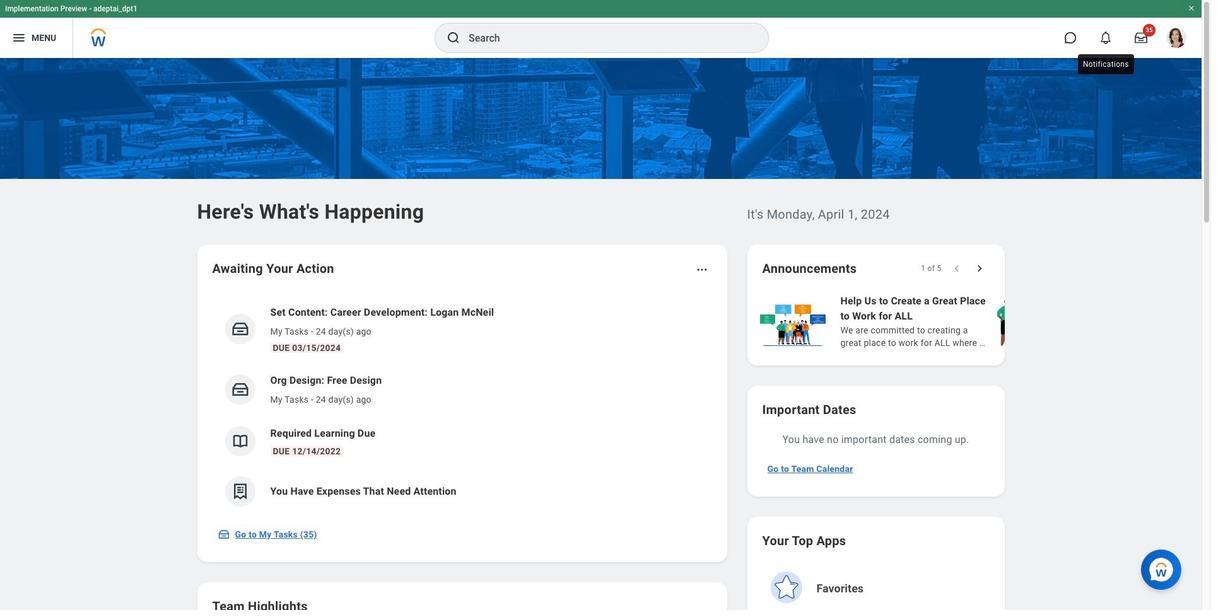 Task type: locate. For each thing, give the bounding box(es) containing it.
1 vertical spatial inbox image
[[217, 529, 230, 541]]

close environment banner image
[[1188, 4, 1196, 12]]

banner
[[0, 0, 1202, 58]]

justify image
[[11, 30, 27, 45]]

main content
[[0, 58, 1212, 611]]

inbox image
[[231, 381, 250, 399], [217, 529, 230, 541]]

inbox image
[[231, 320, 250, 339]]

book open image
[[231, 432, 250, 451]]

dashboard expenses image
[[231, 483, 250, 502]]

1 horizontal spatial inbox image
[[231, 381, 250, 399]]

status
[[921, 264, 942, 274]]

related actions image
[[696, 264, 708, 276]]

list
[[758, 293, 1212, 351], [212, 295, 712, 517]]

tooltip
[[1076, 52, 1137, 77]]

notifications large image
[[1100, 32, 1113, 44]]

profile logan mcneil image
[[1167, 28, 1187, 51]]

0 horizontal spatial inbox image
[[217, 529, 230, 541]]



Task type: describe. For each thing, give the bounding box(es) containing it.
search image
[[446, 30, 461, 45]]

Search Workday  search field
[[469, 24, 743, 52]]

chevron right small image
[[973, 263, 986, 275]]

inbox large image
[[1135, 32, 1148, 44]]

chevron left small image
[[951, 263, 963, 275]]

1 horizontal spatial list
[[758, 293, 1212, 351]]

0 horizontal spatial list
[[212, 295, 712, 517]]

0 vertical spatial inbox image
[[231, 381, 250, 399]]



Task type: vqa. For each thing, say whether or not it's contained in the screenshot.
chevron left small icon
yes



